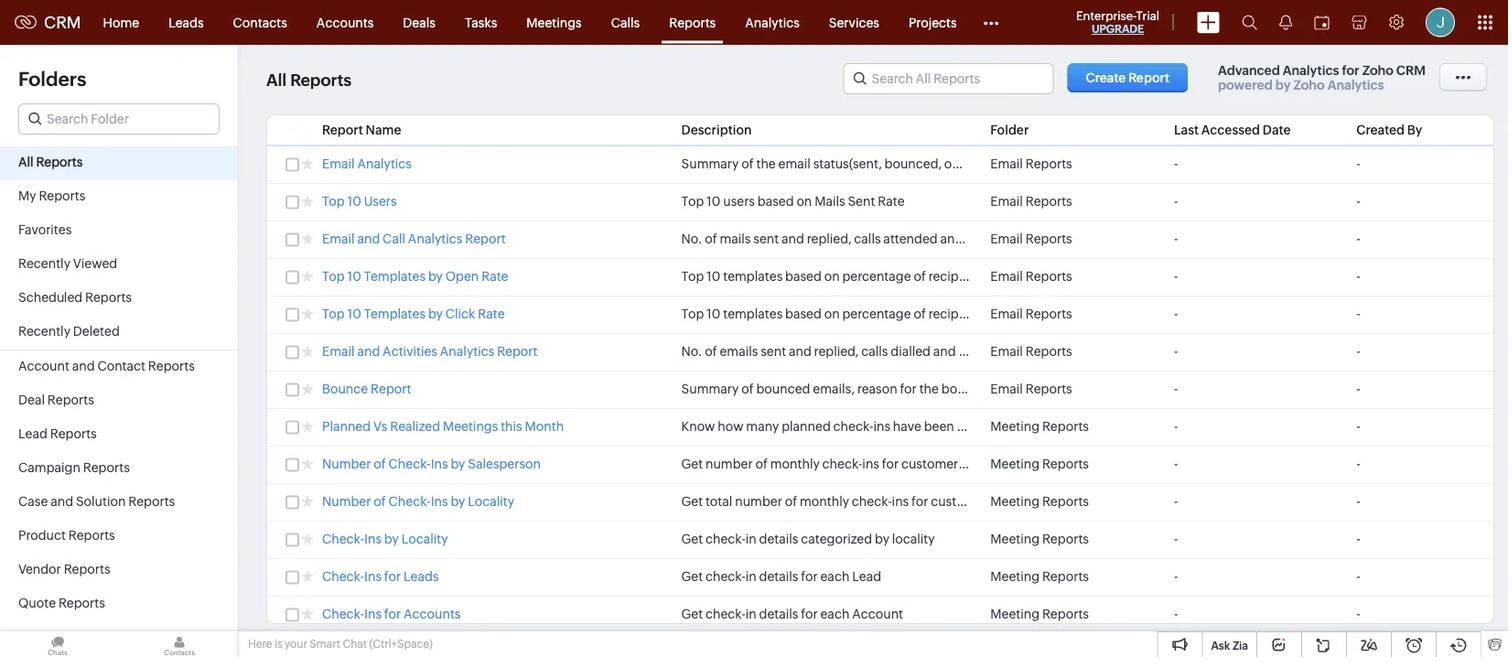 Task type: vqa. For each thing, say whether or not it's contained in the screenshot.
'bounce,'
yes



Task type: describe. For each thing, give the bounding box(es) containing it.
contact
[[97, 359, 146, 373]]

by inside top 10 templates by open rate link
[[428, 269, 443, 284]]

deals link
[[388, 0, 450, 44]]

account and contact reports
[[18, 359, 195, 373]]

product
[[18, 528, 66, 543]]

of up check-ins by locality
[[374, 494, 386, 509]]

by inside 'advanced analytics for zoho crm powered by zoho analytics'
[[1276, 78, 1291, 92]]

templates for top 10 templates based on percentage of recipients who have clicked the email
[[723, 307, 783, 321]]

this
[[501, 419, 522, 434]]

check- for check-ins for accounts
[[322, 607, 364, 621]]

of down top 10 templates based on percentage of recipients who have opened the email
[[914, 307, 926, 321]]

month
[[1088, 419, 1127, 434]]

and left call
[[357, 232, 380, 246]]

check- for check-ins for leads
[[322, 569, 364, 584]]

meeting for account
[[990, 607, 1040, 621]]

who for clicked
[[990, 307, 1016, 321]]

and down folder
[[996, 156, 1019, 171]]

1 vertical spatial all reports
[[18, 155, 83, 169]]

been
[[924, 419, 954, 434]]

created
[[1357, 123, 1405, 137]]

check-ins by locality
[[322, 532, 448, 546]]

favorites link
[[0, 214, 238, 248]]

on left date,
[[1110, 156, 1125, 171]]

month
[[525, 419, 564, 434]]

and left tasks
[[1121, 344, 1143, 359]]

calls link
[[596, 0, 655, 44]]

0 vertical spatial all reports
[[266, 71, 352, 90]]

and right the case
[[51, 494, 73, 509]]

0 horizontal spatial leads
[[169, 15, 204, 30]]

categorized
[[801, 532, 872, 546]]

get check-in details for each account
[[681, 607, 903, 621]]

by right the completed
[[1035, 457, 1050, 471]]

no. for no. of mails sent and replied, calls attended and missed by sales representatives
[[681, 232, 702, 246]]

signals element
[[1268, 0, 1303, 45]]

analytics inside email and call analytics report 'link'
[[408, 232, 463, 246]]

1 bounce from the left
[[1045, 382, 1091, 396]]

0 vertical spatial customers
[[901, 457, 965, 471]]

email reports for by
[[990, 232, 1072, 246]]

ins for leads
[[364, 569, 382, 584]]

completed
[[967, 457, 1032, 471]]

replied, for dialled
[[814, 344, 859, 359]]

meeting reports for get check-in details for each account
[[990, 607, 1089, 621]]

10 for top 10 templates based on percentage of recipients who have opened the email
[[707, 269, 721, 284]]

1 vertical spatial leads
[[404, 569, 439, 584]]

report left the name
[[322, 123, 363, 137]]

each for account
[[820, 607, 850, 621]]

email reports for events,
[[990, 344, 1072, 359]]

reports inside "link"
[[148, 359, 195, 373]]

calls for dialled
[[861, 344, 888, 359]]

0 horizontal spatial locality
[[401, 532, 448, 546]]

based for top 10 users based on mails sent rate
[[758, 194, 794, 209]]

0 horizontal spatial representatives
[[1060, 232, 1151, 246]]

clicked
[[1050, 307, 1093, 321]]

recipients for clicked
[[929, 307, 988, 321]]

meeting reports for get total number of monthly check-ins for customers by locality
[[990, 494, 1089, 509]]

top 10 templates by open rate link
[[322, 269, 508, 286]]

sent for mails
[[753, 232, 779, 246]]

viewed
[[73, 256, 117, 271]]

checkins,
[[1061, 344, 1118, 359]]

1 horizontal spatial lead
[[852, 569, 881, 584]]

top 10 users
[[322, 194, 397, 209]]

of left the bounced
[[741, 382, 754, 396]]

meeting for for
[[990, 457, 1040, 471]]

opened,
[[944, 156, 994, 171]]

top 10 templates by click rate link
[[322, 307, 505, 324]]

meetings inside planned vs realized meetings this month link
[[443, 419, 498, 434]]

upgrade
[[1092, 23, 1144, 35]]

tasks
[[1146, 344, 1176, 359]]

quote
[[18, 596, 56, 610]]

activities
[[383, 344, 437, 359]]

email for no. of emails sent and replied, calls dialled and received, events, checkins, and tasks listed by date and sales representatives
[[990, 344, 1023, 359]]

1 horizontal spatial accounts
[[404, 607, 461, 621]]

chats image
[[0, 631, 115, 657]]

have for clicked
[[1019, 307, 1047, 321]]

and up to
[[1260, 344, 1283, 359]]

create menu image
[[1197, 11, 1220, 33]]

quote reports link
[[0, 588, 238, 621]]

check- for check-ins by locality
[[322, 532, 364, 546]]

no. for no. of emails sent and replied, calls dialled and received, events, checkins, and tasks listed by date and sales representatives
[[681, 344, 702, 359]]

and left missed
[[940, 232, 963, 246]]

by down get total number of monthly check-ins for customers by locality
[[875, 532, 890, 546]]

ins for for
[[862, 457, 879, 471]]

on for top 10 templates based on percentage of recipients who have clicked the email
[[824, 307, 840, 321]]

email and call analytics report
[[322, 232, 506, 246]]

create
[[1086, 70, 1126, 85]]

email for top 10 templates based on percentage of recipients who have clicked the email
[[1117, 307, 1150, 321]]

ins inside number of check-ins by locality link
[[431, 494, 448, 509]]

meeting reports for get number of monthly check-ins for customers completed by each salesperson
[[990, 457, 1089, 471]]

0 horizontal spatial sales
[[1028, 232, 1057, 246]]

top 10 templates based on percentage of recipients who have clicked the email
[[681, 307, 1150, 321]]

ins inside number of check-ins by salesperson link
[[431, 457, 448, 471]]

email analytics link
[[322, 156, 412, 174]]

for down the "get check-in details for each lead"
[[801, 607, 818, 621]]

replied, for attended
[[807, 232, 852, 246]]

email reports for clicked
[[990, 307, 1072, 321]]

email for summary of the email status(sent, bounced, opened, and clicked) based on date, template, module and user
[[990, 156, 1023, 171]]

email for top 10 templates based on percentage of recipients who have clicked the email
[[990, 307, 1023, 321]]

the up the 'top 10 users based on mails sent rate'
[[756, 156, 776, 171]]

last
[[1174, 123, 1199, 137]]

check-ins for leads link
[[322, 569, 439, 587]]

analytics inside email analytics link
[[357, 156, 412, 171]]

click
[[445, 307, 475, 321]]

by down the completed
[[997, 494, 1011, 509]]

listed
[[1179, 344, 1211, 359]]

10 for top 10 templates by click rate
[[347, 307, 361, 321]]

check-ins by locality link
[[322, 532, 448, 549]]

calls
[[611, 15, 640, 30]]

1 vertical spatial sales
[[1285, 344, 1315, 359]]

get for get check-in details categorized by locality
[[681, 532, 703, 546]]

favorites
[[18, 222, 72, 237]]

the left record
[[1154, 382, 1173, 396]]

report up this
[[497, 344, 538, 359]]

here is your smart chat (ctrl+space)
[[248, 638, 433, 650]]

accounts link
[[302, 0, 388, 44]]

recently deleted
[[18, 324, 120, 339]]

reason
[[857, 382, 897, 396]]

0 vertical spatial each
[[1052, 457, 1081, 471]]

number of check-ins by salesperson link
[[322, 457, 541, 474]]

open
[[445, 269, 479, 284]]

the right to
[[1276, 382, 1296, 396]]

summary for summary of bounced emails, reason for the bounce, date the bounce occurred, the record related to the bounce etc.
[[681, 382, 739, 396]]

10 for top 10 templates based on percentage of recipients who have clicked the email
[[707, 307, 721, 321]]

on for top 10 users based on mails sent rate
[[797, 194, 812, 209]]

of down 'vs'
[[374, 457, 386, 471]]

2 vertical spatial ins
[[892, 494, 909, 509]]

for down the check-ins by locality link
[[384, 569, 401, 584]]

template,
[[1161, 156, 1218, 171]]

ins for have
[[873, 419, 890, 434]]

0 vertical spatial number
[[706, 457, 753, 471]]

crm link
[[15, 13, 81, 32]]

1 vertical spatial account
[[852, 607, 903, 621]]

contacts link
[[218, 0, 302, 44]]

check- down number of check-ins by salesperson link
[[389, 494, 431, 509]]

meeting reports for get check-in details for each lead
[[990, 569, 1089, 584]]

bounce report link
[[322, 382, 411, 399]]

meetings inside "link"
[[526, 15, 582, 30]]

my
[[18, 189, 36, 203]]

1 horizontal spatial date
[[1231, 344, 1258, 359]]

product reports link
[[0, 520, 238, 554]]

emails
[[720, 344, 758, 359]]

email reports for on
[[990, 156, 1072, 171]]

email for top 10 users based on mails sent rate
[[990, 194, 1023, 209]]

get number of monthly check-ins for customers completed by each salesperson
[[681, 457, 1157, 471]]

ins for accounts
[[364, 607, 382, 621]]

recently viewed
[[18, 256, 117, 271]]

the right opened
[[1098, 269, 1118, 284]]

top for top 10 templates based on percentage of recipients who have clicked the email
[[681, 307, 704, 321]]

user
[[1294, 156, 1319, 171]]

in right realized
[[1006, 419, 1017, 434]]

bounced,
[[885, 156, 942, 171]]

analytics up created at the top right of page
[[1328, 78, 1384, 92]]

0 vertical spatial lead
[[18, 426, 47, 441]]

0 vertical spatial email
[[778, 156, 811, 171]]

services
[[829, 15, 879, 30]]

based for top 10 templates based on percentage of recipients who have clicked the email
[[785, 307, 822, 321]]

of down many
[[755, 457, 768, 471]]

0 horizontal spatial all
[[18, 155, 33, 169]]

based for top 10 templates based on percentage of recipients who have opened the email
[[785, 269, 822, 284]]

report up open
[[465, 232, 506, 246]]

templates for open
[[364, 269, 426, 284]]

top for top 10 templates by click rate
[[322, 307, 345, 321]]

email for summary of bounced emails, reason for the bounce, date the bounce occurred, the record related to the bounce etc.
[[990, 382, 1023, 396]]

meeting reports for know how many planned check-ins have been realized in the current month
[[990, 419, 1089, 434]]

top for top 10 templates based on percentage of recipients who have opened the email
[[681, 269, 704, 284]]

email reports for opened
[[990, 269, 1072, 284]]

zia
[[1233, 639, 1248, 652]]

for right the reason
[[900, 382, 917, 396]]

top for top 10 templates by open rate
[[322, 269, 345, 284]]

meeting reports for get check-in details categorized by locality
[[990, 532, 1089, 546]]

powered
[[1218, 78, 1273, 92]]

and down the 'top 10 users based on mails sent rate'
[[782, 232, 804, 246]]

(ctrl+space)
[[369, 638, 433, 650]]

planned vs realized meetings this month link
[[322, 419, 564, 437]]

check- down realized
[[389, 457, 431, 471]]

top 10 templates by open rate
[[322, 269, 508, 284]]

top 10 users link
[[322, 194, 397, 211]]

by right missed
[[1011, 232, 1025, 246]]

who for opened
[[990, 269, 1016, 284]]

projects link
[[894, 0, 972, 44]]

details for lead
[[759, 569, 798, 584]]

each for lead
[[820, 569, 850, 584]]

have for opened
[[1019, 269, 1047, 284]]

deals
[[403, 15, 436, 30]]

analytics down calendar icon
[[1283, 63, 1339, 78]]

date,
[[1128, 156, 1158, 171]]

users
[[364, 194, 397, 209]]

the left the bounce,
[[919, 382, 939, 396]]

bounce,
[[942, 382, 991, 396]]

0 vertical spatial rate
[[878, 194, 905, 209]]

accessed
[[1201, 123, 1260, 137]]

no. of mails sent and replied, calls attended and missed by sales representatives
[[681, 232, 1151, 246]]

report up 'vs'
[[371, 382, 411, 396]]

0 horizontal spatial accounts
[[316, 15, 374, 30]]

know how many planned check-ins have been realized in the current month
[[681, 419, 1127, 434]]

of up get check-in details categorized by locality
[[785, 494, 797, 509]]

reports link
[[655, 0, 731, 44]]

search element
[[1231, 0, 1268, 45]]

and up bounce report
[[357, 344, 380, 359]]

received,
[[959, 344, 1013, 359]]

details for locality
[[759, 532, 798, 546]]

contacts image
[[122, 631, 237, 657]]

the right 'clicked'
[[1095, 307, 1115, 321]]

and left user
[[1268, 156, 1291, 171]]

0 vertical spatial all
[[266, 71, 287, 90]]

the left current
[[1019, 419, 1039, 434]]

1 vertical spatial customers
[[931, 494, 994, 509]]

case and solution reports link
[[0, 486, 238, 520]]



Task type: locate. For each thing, give the bounding box(es) containing it.
4 meeting reports from the top
[[990, 532, 1089, 546]]

meetings
[[526, 15, 582, 30], [443, 419, 498, 434]]

0 vertical spatial summary
[[681, 156, 739, 171]]

1 vertical spatial accounts
[[404, 607, 461, 621]]

0 horizontal spatial zoho
[[1294, 78, 1325, 92]]

2 summary from the top
[[681, 382, 739, 396]]

0 vertical spatial no.
[[681, 232, 702, 246]]

email
[[322, 156, 355, 171], [990, 156, 1023, 171], [990, 194, 1023, 209], [322, 232, 355, 246], [990, 232, 1023, 246], [990, 269, 1023, 284], [990, 307, 1023, 321], [322, 344, 355, 359], [990, 344, 1023, 359], [990, 382, 1023, 396]]

summary
[[681, 156, 739, 171], [681, 382, 739, 396]]

analytics right reports link
[[745, 15, 800, 30]]

rate for top 10 templates based on percentage of recipients who have opened the email
[[482, 269, 508, 284]]

ins
[[431, 457, 448, 471], [431, 494, 448, 509], [364, 532, 382, 546], [364, 569, 382, 584], [364, 607, 382, 621]]

get check-in details categorized by locality
[[681, 532, 935, 546]]

have
[[1019, 269, 1047, 284], [1019, 307, 1047, 321], [893, 419, 921, 434]]

profile image
[[1426, 8, 1455, 37]]

vendor reports
[[18, 562, 110, 577]]

10 for top 10 users
[[347, 194, 361, 209]]

of up users
[[741, 156, 754, 171]]

ins up get total number of monthly check-ins for customers by locality
[[862, 457, 879, 471]]

chat
[[343, 638, 367, 650]]

details down the "get check-in details for each lead"
[[759, 607, 798, 621]]

product reports
[[18, 528, 115, 543]]

account inside "link"
[[18, 359, 69, 373]]

on down the mails
[[824, 269, 840, 284]]

home
[[103, 15, 139, 30]]

0 vertical spatial date
[[1231, 344, 1258, 359]]

0 vertical spatial recipients
[[929, 269, 988, 284]]

1 vertical spatial who
[[990, 307, 1016, 321]]

2 templates from the top
[[364, 307, 426, 321]]

get for get total number of monthly check-ins for customers by locality
[[681, 494, 703, 509]]

10 for top 10 templates by open rate
[[347, 269, 361, 284]]

on for top 10 templates based on percentage of recipients who have opened the email
[[824, 269, 840, 284]]

summary of bounced emails, reason for the bounce, date the bounce occurred, the record related to the bounce etc.
[[681, 382, 1370, 396]]

top for top 10 users based on mails sent rate
[[681, 194, 704, 209]]

2 meeting from the top
[[990, 457, 1040, 471]]

sent right emails
[[761, 344, 786, 359]]

opened
[[1050, 269, 1096, 284]]

1 horizontal spatial crm
[[1396, 63, 1426, 78]]

by left open
[[428, 269, 443, 284]]

2 meeting reports from the top
[[990, 457, 1089, 471]]

of left emails
[[705, 344, 717, 359]]

top 10 users based on mails sent rate
[[681, 194, 905, 209]]

profile element
[[1415, 0, 1466, 44]]

all reports down accounts link
[[266, 71, 352, 90]]

1 horizontal spatial zoho
[[1362, 63, 1394, 78]]

0 vertical spatial have
[[1019, 269, 1047, 284]]

analytics link
[[731, 0, 814, 44]]

0 vertical spatial sales
[[1028, 232, 1057, 246]]

number right total
[[735, 494, 782, 509]]

get check-in details for each lead
[[681, 569, 881, 584]]

and down deleted
[[72, 359, 95, 373]]

1 horizontal spatial bounce
[[1299, 382, 1344, 396]]

salesperson down month
[[1084, 457, 1157, 471]]

bounce
[[322, 382, 368, 396]]

1 vertical spatial recipients
[[929, 307, 988, 321]]

1 no. from the top
[[681, 232, 702, 246]]

by inside number of check-ins by locality link
[[451, 494, 465, 509]]

1 horizontal spatial locality
[[1014, 494, 1057, 509]]

number for number of check-ins by salesperson
[[322, 457, 371, 471]]

2 who from the top
[[990, 307, 1016, 321]]

based right users
[[758, 194, 794, 209]]

calls
[[854, 232, 881, 246], [861, 344, 888, 359]]

1 horizontal spatial all reports
[[266, 71, 352, 90]]

1 vertical spatial calls
[[861, 344, 888, 359]]

created by
[[1357, 123, 1423, 137]]

the down events, on the right bottom
[[1023, 382, 1042, 396]]

all down contacts link
[[266, 71, 287, 90]]

is
[[274, 638, 282, 650]]

by right created at the top right of page
[[1407, 123, 1423, 137]]

replied, down the mails
[[807, 232, 852, 246]]

by inside the check-ins by locality link
[[384, 532, 399, 546]]

on up emails,
[[824, 307, 840, 321]]

clicked)
[[1022, 156, 1068, 171]]

signals image
[[1279, 15, 1292, 30]]

summary up the know
[[681, 382, 739, 396]]

5 get from the top
[[681, 607, 703, 621]]

0 vertical spatial percentage
[[842, 269, 911, 284]]

1 templates from the top
[[723, 269, 783, 284]]

crm up folders
[[44, 13, 81, 32]]

projects
[[909, 15, 957, 30]]

templates for top 10 templates based on percentage of recipients who have opened the email
[[723, 269, 783, 284]]

locality
[[1014, 494, 1057, 509], [892, 532, 935, 546]]

details up the "get check-in details for each lead"
[[759, 532, 798, 546]]

for up (ctrl+space)
[[384, 607, 401, 621]]

ins inside check-ins for leads link
[[364, 569, 382, 584]]

0 vertical spatial replied,
[[807, 232, 852, 246]]

each
[[1052, 457, 1081, 471], [820, 569, 850, 584], [820, 607, 850, 621]]

email reports up 'clicked'
[[990, 269, 1072, 284]]

1 vertical spatial no.
[[681, 344, 702, 359]]

0 vertical spatial accounts
[[316, 15, 374, 30]]

1 meeting from the top
[[990, 419, 1040, 434]]

ins inside the check-ins by locality link
[[364, 532, 382, 546]]

1 vertical spatial email
[[1121, 269, 1153, 284]]

email and call analytics report link
[[322, 232, 506, 249]]

1 vertical spatial have
[[1019, 307, 1047, 321]]

1 horizontal spatial sales
[[1285, 344, 1315, 359]]

3 details from the top
[[759, 607, 798, 621]]

contacts
[[233, 15, 287, 30]]

1 horizontal spatial salesperson
[[1084, 457, 1157, 471]]

total
[[706, 494, 732, 509]]

0 vertical spatial leads
[[169, 15, 204, 30]]

monthly down planned
[[770, 457, 820, 471]]

representatives up opened
[[1060, 232, 1151, 246]]

in for get check-in details for each account
[[746, 607, 757, 621]]

4 get from the top
[[681, 569, 703, 584]]

leads link
[[154, 0, 218, 44]]

email up tasks
[[1117, 307, 1150, 321]]

attended
[[883, 232, 938, 246]]

and up the bounced
[[789, 344, 812, 359]]

enterprise-trial upgrade
[[1076, 9, 1160, 35]]

accounts left deals
[[316, 15, 374, 30]]

who
[[990, 269, 1016, 284], [990, 307, 1016, 321]]

ins inside check-ins for accounts link
[[364, 607, 382, 621]]

locality down the completed
[[1014, 494, 1057, 509]]

date right the bounce,
[[993, 382, 1020, 396]]

1 horizontal spatial locality
[[468, 494, 514, 509]]

lead
[[18, 426, 47, 441], [852, 569, 881, 584]]

solution
[[76, 494, 126, 509]]

2 email reports from the top
[[990, 194, 1072, 209]]

many
[[746, 419, 779, 434]]

0 vertical spatial locality
[[1014, 494, 1057, 509]]

ins up check-ins for leads
[[364, 532, 382, 546]]

get for get check-in details for each account
[[681, 607, 703, 621]]

1 recipients from the top
[[929, 269, 988, 284]]

5 meeting from the top
[[990, 569, 1040, 584]]

number down planned
[[322, 457, 371, 471]]

6 email reports from the top
[[990, 344, 1072, 359]]

last accessed date
[[1174, 123, 1291, 137]]

account and contact reports link
[[0, 351, 238, 384]]

1 vertical spatial locality
[[892, 532, 935, 546]]

by inside the top 10 templates by click rate link
[[428, 307, 443, 321]]

report inside "button"
[[1129, 70, 1170, 85]]

by down number of check-ins by salesperson link
[[451, 494, 465, 509]]

quote reports
[[18, 596, 105, 610]]

of down no. of mails sent and replied, calls attended and missed by sales representatives
[[914, 269, 926, 284]]

0 vertical spatial templates
[[364, 269, 426, 284]]

in for get check-in details for each lead
[[746, 569, 757, 584]]

6 meeting reports from the top
[[990, 607, 1089, 621]]

0 vertical spatial sent
[[753, 232, 779, 246]]

ins for locality
[[364, 532, 382, 546]]

all reports up the my reports
[[18, 155, 83, 169]]

ins down get number of monthly check-ins for customers completed by each salesperson
[[892, 494, 909, 509]]

number of check-ins by locality link
[[322, 494, 514, 512]]

1 vertical spatial ins
[[862, 457, 879, 471]]

email for top 10 templates based on percentage of recipients who have opened the email
[[1121, 269, 1153, 284]]

dialled
[[891, 344, 931, 359]]

recipients for opened
[[929, 269, 988, 284]]

and inside "link"
[[72, 359, 95, 373]]

salesperson down this
[[468, 457, 541, 471]]

bounce up current
[[1045, 382, 1091, 396]]

locality down number of check-ins by locality link in the bottom of the page
[[401, 532, 448, 546]]

how
[[718, 419, 744, 434]]

0 horizontal spatial all reports
[[18, 155, 83, 169]]

for inside 'advanced analytics for zoho crm powered by zoho analytics'
[[1342, 63, 1360, 78]]

report right create
[[1129, 70, 1170, 85]]

my reports link
[[0, 180, 238, 214]]

the
[[756, 156, 776, 171], [1098, 269, 1118, 284], [1095, 307, 1115, 321], [919, 382, 939, 396], [1023, 382, 1042, 396], [1154, 382, 1173, 396], [1276, 382, 1296, 396], [1019, 419, 1039, 434]]

1 vertical spatial date
[[993, 382, 1020, 396]]

customers down the completed
[[931, 494, 994, 509]]

reports
[[669, 15, 716, 30], [290, 71, 352, 90], [36, 155, 83, 169], [1026, 156, 1072, 171], [39, 189, 85, 203], [1026, 194, 1072, 209], [1026, 232, 1072, 246], [1026, 269, 1072, 284], [85, 290, 132, 305], [1026, 307, 1072, 321], [1026, 344, 1072, 359], [148, 359, 195, 373], [1026, 382, 1072, 396], [47, 393, 94, 407], [1042, 419, 1089, 434], [50, 426, 97, 441], [1042, 457, 1089, 471], [83, 460, 130, 475], [128, 494, 175, 509], [1042, 494, 1089, 509], [68, 528, 115, 543], [1042, 532, 1089, 546], [64, 562, 110, 577], [1042, 569, 1089, 584], [58, 596, 105, 610], [1042, 607, 1089, 621]]

2 vertical spatial email
[[1117, 307, 1150, 321]]

deal
[[18, 393, 45, 407]]

sent
[[753, 232, 779, 246], [761, 344, 786, 359]]

number up check-ins by locality
[[322, 494, 371, 509]]

rate right open
[[482, 269, 508, 284]]

templates for click
[[364, 307, 426, 321]]

Other Modules field
[[972, 8, 1011, 37]]

campaign reports
[[18, 460, 130, 475]]

in down the "get check-in details for each lead"
[[746, 607, 757, 621]]

crm down profile "image"
[[1396, 63, 1426, 78]]

in up the "get check-in details for each lead"
[[746, 532, 757, 546]]

0 horizontal spatial salesperson
[[468, 457, 541, 471]]

meeting for lead
[[990, 569, 1040, 584]]

meeting
[[990, 419, 1040, 434], [990, 457, 1040, 471], [990, 494, 1040, 509], [990, 532, 1040, 546], [990, 569, 1040, 584], [990, 607, 1040, 621]]

ins down number of check-ins by salesperson link
[[431, 494, 448, 509]]

no. left mails
[[681, 232, 702, 246]]

email reports up opened
[[990, 232, 1072, 246]]

account down categorized
[[852, 607, 903, 621]]

0 vertical spatial templates
[[723, 269, 783, 284]]

2 percentage from the top
[[842, 307, 911, 321]]

1 vertical spatial representatives
[[1318, 344, 1409, 359]]

1 horizontal spatial account
[[852, 607, 903, 621]]

lead down deal
[[18, 426, 47, 441]]

who down missed
[[990, 269, 1016, 284]]

0 vertical spatial number
[[322, 457, 371, 471]]

accounts
[[316, 15, 374, 30], [404, 607, 461, 621]]

1 vertical spatial meetings
[[443, 419, 498, 434]]

sent
[[848, 194, 875, 209]]

email up the 'top 10 users based on mails sent rate'
[[778, 156, 811, 171]]

0 vertical spatial who
[[990, 269, 1016, 284]]

0 vertical spatial locality
[[468, 494, 514, 509]]

7 email reports from the top
[[990, 382, 1072, 396]]

1 horizontal spatial leads
[[404, 569, 439, 584]]

in up get check-in details for each account
[[746, 569, 757, 584]]

0 vertical spatial ins
[[873, 419, 890, 434]]

1 email reports from the top
[[990, 156, 1072, 171]]

3 meeting reports from the top
[[990, 494, 1089, 509]]

Search Folder text field
[[19, 104, 219, 134]]

recently for recently viewed
[[18, 256, 70, 271]]

analytics inside analytics link
[[745, 15, 800, 30]]

1 details from the top
[[759, 532, 798, 546]]

here
[[248, 638, 272, 650]]

email reports for bounce
[[990, 382, 1072, 396]]

users
[[723, 194, 755, 209]]

1 meeting reports from the top
[[990, 419, 1089, 434]]

based down the 'top 10 users based on mails sent rate'
[[785, 269, 822, 284]]

1 vertical spatial lead
[[852, 569, 881, 584]]

calls for attended
[[854, 232, 881, 246]]

create menu element
[[1186, 0, 1231, 44]]

0 horizontal spatial crm
[[44, 13, 81, 32]]

lead reports
[[18, 426, 97, 441]]

email
[[778, 156, 811, 171], [1121, 269, 1153, 284], [1117, 307, 1150, 321]]

0 vertical spatial representatives
[[1060, 232, 1151, 246]]

4 email reports from the top
[[990, 269, 1072, 284]]

ask zia
[[1211, 639, 1248, 652]]

2 no. from the top
[[681, 344, 702, 359]]

top 10 templates based on percentage of recipients who have opened the email
[[681, 269, 1153, 284]]

templates up activities
[[364, 307, 426, 321]]

my reports
[[18, 189, 85, 203]]

on left the mails
[[797, 194, 812, 209]]

representatives up etc.
[[1318, 344, 1409, 359]]

1 vertical spatial sent
[[761, 344, 786, 359]]

get for get check-in details for each lead
[[681, 569, 703, 584]]

calls down sent on the top right of the page
[[854, 232, 881, 246]]

0 vertical spatial monthly
[[770, 457, 820, 471]]

2 vertical spatial rate
[[478, 307, 505, 321]]

2 vertical spatial details
[[759, 607, 798, 621]]

0 horizontal spatial locality
[[892, 532, 935, 546]]

recently
[[18, 256, 70, 271], [18, 324, 70, 339]]

2 templates from the top
[[723, 307, 783, 321]]

rate for top 10 templates based on percentage of recipients who have clicked the email
[[478, 307, 505, 321]]

by down planned vs realized meetings this month link
[[451, 457, 465, 471]]

and right dialled
[[933, 344, 956, 359]]

1 get from the top
[[681, 457, 703, 471]]

leads up check-ins for accounts
[[404, 569, 439, 584]]

sales
[[1028, 232, 1057, 246], [1285, 344, 1315, 359]]

percentage down attended
[[842, 269, 911, 284]]

0 vertical spatial crm
[[44, 13, 81, 32]]

1 vertical spatial all
[[18, 155, 33, 169]]

6 meeting from the top
[[990, 607, 1040, 621]]

3 email reports from the top
[[990, 232, 1072, 246]]

1 summary from the top
[[681, 156, 739, 171]]

1 vertical spatial recently
[[18, 324, 70, 339]]

check-ins for accounts
[[322, 607, 461, 621]]

2 number from the top
[[322, 494, 371, 509]]

meeting for ins
[[990, 494, 1040, 509]]

get for get number of monthly check-ins for customers completed by each salesperson
[[681, 457, 703, 471]]

email and activities analytics report
[[322, 344, 538, 359]]

1 number from the top
[[322, 457, 371, 471]]

for down know how many planned check-ins have been realized in the current month
[[882, 457, 899, 471]]

vs
[[373, 419, 387, 434]]

3 meeting from the top
[[990, 494, 1040, 509]]

lead reports link
[[0, 418, 238, 452]]

monthly
[[770, 457, 820, 471], [800, 494, 849, 509]]

3 get from the top
[[681, 532, 703, 546]]

check- up check-ins for leads
[[322, 532, 364, 546]]

5 meeting reports from the top
[[990, 569, 1089, 584]]

1 vertical spatial details
[[759, 569, 798, 584]]

of left mails
[[705, 232, 717, 246]]

number for number of check-ins by locality
[[322, 494, 371, 509]]

create report
[[1086, 70, 1170, 85]]

1 recently from the top
[[18, 256, 70, 271]]

mails
[[720, 232, 751, 246]]

percentage for opened
[[842, 269, 911, 284]]

based right clicked) in the top right of the page
[[1071, 156, 1107, 171]]

1 vertical spatial summary
[[681, 382, 739, 396]]

salesperson
[[468, 457, 541, 471], [1084, 457, 1157, 471]]

1 horizontal spatial representatives
[[1318, 344, 1409, 359]]

your
[[285, 638, 307, 650]]

1 vertical spatial number
[[322, 494, 371, 509]]

recently for recently deleted
[[18, 324, 70, 339]]

crm inside 'advanced analytics for zoho crm powered by zoho analytics'
[[1396, 63, 1426, 78]]

details for account
[[759, 607, 798, 621]]

mails
[[815, 194, 845, 209]]

0 horizontal spatial date
[[993, 382, 1020, 396]]

ins down the check-ins by locality link
[[364, 569, 382, 584]]

rate right click
[[478, 307, 505, 321]]

1 horizontal spatial meetings
[[526, 15, 582, 30]]

number down how
[[706, 457, 753, 471]]

analytics inside email and activities analytics report 'link'
[[440, 344, 494, 359]]

planned
[[782, 419, 831, 434]]

customers down been
[[901, 457, 965, 471]]

2 get from the top
[[681, 494, 703, 509]]

by inside number of check-ins by salesperson link
[[451, 457, 465, 471]]

email for no. of mails sent and replied, calls attended and missed by sales representatives
[[990, 232, 1023, 246]]

2 recently from the top
[[18, 324, 70, 339]]

email for top 10 templates based on percentage of recipients who have opened the email
[[990, 269, 1023, 284]]

0 vertical spatial details
[[759, 532, 798, 546]]

4 meeting from the top
[[990, 532, 1040, 546]]

to
[[1262, 382, 1274, 396]]

1 vertical spatial number
[[735, 494, 782, 509]]

2 vertical spatial have
[[893, 419, 921, 434]]

1 vertical spatial each
[[820, 569, 850, 584]]

1 percentage from the top
[[842, 269, 911, 284]]

call
[[383, 232, 405, 246]]

0 vertical spatial account
[[18, 359, 69, 373]]

trial
[[1136, 9, 1160, 22]]

meetings link
[[512, 0, 596, 44]]

0 horizontal spatial account
[[18, 359, 69, 373]]

meeting for locality
[[990, 532, 1040, 546]]

check- down the check-ins by locality link
[[322, 569, 364, 584]]

by left click
[[428, 307, 443, 321]]

2 details from the top
[[759, 569, 798, 584]]

meeting for have
[[990, 419, 1040, 434]]

for down get check-in details categorized by locality
[[801, 569, 818, 584]]

1 horizontal spatial all
[[266, 71, 287, 90]]

2 bounce from the left
[[1299, 382, 1344, 396]]

sent for emails
[[761, 344, 786, 359]]

2 recipients from the top
[[929, 307, 988, 321]]

leads right the home link
[[169, 15, 204, 30]]

1 templates from the top
[[364, 269, 426, 284]]

summary for summary of the email status(sent, bounced, opened, and clicked) based on date, template, module and user
[[681, 156, 739, 171]]

ins up chat
[[364, 607, 382, 621]]

scheduled
[[18, 290, 83, 305]]

bounce report
[[322, 382, 411, 396]]

account
[[18, 359, 69, 373], [852, 607, 903, 621]]

1 who from the top
[[990, 269, 1016, 284]]

0 vertical spatial recently
[[18, 256, 70, 271]]

2 vertical spatial each
[[820, 607, 850, 621]]

1 salesperson from the left
[[468, 457, 541, 471]]

1 vertical spatial replied,
[[814, 344, 859, 359]]

0 vertical spatial calls
[[854, 232, 881, 246]]

search image
[[1242, 15, 1257, 30]]

advanced analytics for zoho crm powered by zoho analytics
[[1218, 63, 1426, 92]]

details
[[759, 532, 798, 546], [759, 569, 798, 584], [759, 607, 798, 621]]

for down get number of monthly check-ins for customers completed by each salesperson
[[912, 494, 928, 509]]

top for top 10 users
[[322, 194, 345, 209]]

calendar image
[[1314, 15, 1330, 30]]

1 vertical spatial templates
[[364, 307, 426, 321]]

customers
[[901, 457, 965, 471], [931, 494, 994, 509]]

record
[[1176, 382, 1215, 396]]

percentage for clicked
[[842, 307, 911, 321]]

1 vertical spatial crm
[[1396, 63, 1426, 78]]

summary down description
[[681, 156, 739, 171]]

know
[[681, 419, 715, 434]]

recently down favorites
[[18, 256, 70, 271]]

1 vertical spatial percentage
[[842, 307, 911, 321]]

Search All Reports text field
[[844, 64, 1053, 93]]

in for get check-in details categorized by locality
[[746, 532, 757, 546]]

current
[[1042, 419, 1085, 434]]

templates down mails
[[723, 269, 783, 284]]

2 salesperson from the left
[[1084, 457, 1157, 471]]

0 horizontal spatial bounce
[[1045, 382, 1091, 396]]

10 for top 10 users based on mails sent rate
[[707, 194, 721, 209]]

bounce left etc.
[[1299, 382, 1344, 396]]

by right listed
[[1214, 344, 1228, 359]]

1 vertical spatial monthly
[[800, 494, 849, 509]]

scheduled reports
[[18, 290, 132, 305]]

number of check-ins by locality
[[322, 494, 514, 509]]

0 horizontal spatial meetings
[[443, 419, 498, 434]]

0 vertical spatial meetings
[[526, 15, 582, 30]]

for up created at the top right of page
[[1342, 63, 1360, 78]]

related
[[1217, 382, 1259, 396]]

5 email reports from the top
[[990, 307, 1072, 321]]



